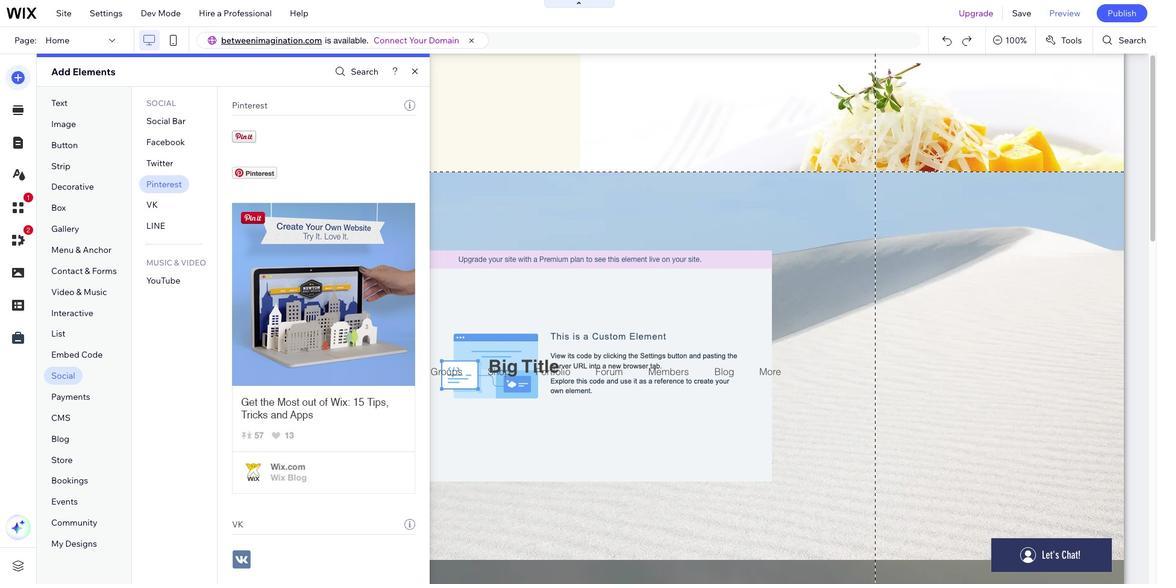 Task type: vqa. For each thing, say whether or not it's contained in the screenshot.
results
no



Task type: locate. For each thing, give the bounding box(es) containing it.
0 horizontal spatial pinterest
[[146, 179, 182, 190]]

decorative
[[51, 182, 94, 193]]

contact
[[51, 266, 83, 277]]

1 vertical spatial vk
[[232, 520, 244, 531]]

1 horizontal spatial search button
[[1094, 27, 1158, 54]]

music
[[146, 258, 172, 268], [84, 287, 107, 298]]

& left forms
[[85, 266, 90, 277]]

1 vertical spatial search
[[351, 66, 379, 77]]

& up youtube
[[174, 258, 179, 268]]

video & music
[[51, 287, 107, 298]]

1 button
[[5, 193, 33, 221]]

is available. connect your domain
[[325, 35, 460, 46]]

cms
[[51, 413, 71, 424]]

social up social bar
[[146, 98, 176, 108]]

&
[[76, 245, 81, 256], [174, 258, 179, 268], [85, 266, 90, 277], [76, 287, 82, 298]]

list
[[51, 329, 66, 340]]

community
[[51, 518, 97, 529]]

100% button
[[987, 27, 1036, 54]]

text
[[51, 98, 68, 109]]

professional
[[224, 8, 272, 19]]

domain
[[429, 35, 460, 46]]

0 vertical spatial search button
[[1094, 27, 1158, 54]]

1 horizontal spatial pinterest
[[232, 100, 268, 111]]

0 vertical spatial vk
[[146, 200, 158, 211]]

bookings
[[51, 476, 88, 487]]

twitter
[[146, 158, 173, 169]]

vk
[[146, 200, 158, 211], [232, 520, 244, 531]]

video
[[181, 258, 206, 268], [51, 287, 74, 298]]

& for contact
[[85, 266, 90, 277]]

social down embed on the left of the page
[[51, 371, 75, 382]]

embed
[[51, 350, 79, 361]]

0 vertical spatial search
[[1119, 35, 1147, 46]]

search button down available.
[[332, 63, 379, 81]]

designs
[[65, 539, 97, 550]]

100%
[[1006, 35, 1028, 46]]

social bar
[[146, 116, 186, 127]]

music up youtube
[[146, 258, 172, 268]]

1 vertical spatial search button
[[332, 63, 379, 81]]

tools
[[1062, 35, 1083, 46]]

search down the publish
[[1119, 35, 1147, 46]]

music down forms
[[84, 287, 107, 298]]

& down contact & forms
[[76, 287, 82, 298]]

embed code
[[51, 350, 103, 361]]

code
[[81, 350, 103, 361]]

interactive
[[51, 308, 93, 319]]

1 horizontal spatial search
[[1119, 35, 1147, 46]]

search
[[1119, 35, 1147, 46], [351, 66, 379, 77]]

dev mode
[[141, 8, 181, 19]]

music & video
[[146, 258, 206, 268]]

menu
[[51, 245, 74, 256]]

box
[[51, 203, 66, 214]]

search down available.
[[351, 66, 379, 77]]

mode
[[158, 8, 181, 19]]

0 horizontal spatial video
[[51, 287, 74, 298]]

0 horizontal spatial music
[[84, 287, 107, 298]]

search button
[[1094, 27, 1158, 54], [332, 63, 379, 81]]

is
[[325, 36, 331, 45]]

button
[[51, 140, 78, 151]]

a
[[217, 8, 222, 19]]

available.
[[334, 36, 369, 45]]

0 vertical spatial social
[[146, 98, 176, 108]]

social left bar
[[146, 116, 170, 127]]

publish
[[1108, 8, 1137, 19]]

hire a professional
[[199, 8, 272, 19]]

& for menu
[[76, 245, 81, 256]]

strip
[[51, 161, 70, 172]]

search button down the publish
[[1094, 27, 1158, 54]]

1 vertical spatial pinterest
[[146, 179, 182, 190]]

pinterest
[[232, 100, 268, 111], [146, 179, 182, 190]]

facebook
[[146, 137, 185, 148]]

0 vertical spatial video
[[181, 258, 206, 268]]

& right the menu
[[76, 245, 81, 256]]

social
[[146, 98, 176, 108], [146, 116, 170, 127], [51, 371, 75, 382]]

1 horizontal spatial music
[[146, 258, 172, 268]]



Task type: describe. For each thing, give the bounding box(es) containing it.
menu & anchor
[[51, 245, 112, 256]]

image
[[51, 119, 76, 130]]

1 vertical spatial music
[[84, 287, 107, 298]]

dev
[[141, 8, 156, 19]]

1
[[26, 194, 30, 201]]

add
[[51, 66, 71, 78]]

elements
[[73, 66, 116, 78]]

blog
[[51, 434, 69, 445]]

& for music
[[174, 258, 179, 268]]

1 horizontal spatial vk
[[232, 520, 244, 531]]

youtube
[[146, 276, 180, 287]]

1 vertical spatial video
[[51, 287, 74, 298]]

home
[[46, 35, 70, 46]]

site
[[56, 8, 72, 19]]

help
[[290, 8, 309, 19]]

my
[[51, 539, 63, 550]]

1 vertical spatial social
[[146, 116, 170, 127]]

0 horizontal spatial search button
[[332, 63, 379, 81]]

0 vertical spatial music
[[146, 258, 172, 268]]

your
[[409, 35, 427, 46]]

publish button
[[1098, 4, 1148, 22]]

0 vertical spatial pinterest
[[232, 100, 268, 111]]

hire
[[199, 8, 215, 19]]

0 horizontal spatial search
[[351, 66, 379, 77]]

forms
[[92, 266, 117, 277]]

connect
[[374, 35, 408, 46]]

tools button
[[1037, 27, 1094, 54]]

store
[[51, 455, 73, 466]]

save
[[1013, 8, 1032, 19]]

settings
[[90, 8, 123, 19]]

preview button
[[1041, 0, 1090, 27]]

bar
[[172, 116, 186, 127]]

payments
[[51, 392, 90, 403]]

add elements
[[51, 66, 116, 78]]

2 button
[[5, 226, 33, 253]]

2
[[26, 227, 30, 234]]

gallery
[[51, 224, 79, 235]]

upgrade
[[959, 8, 994, 19]]

line
[[146, 221, 165, 232]]

betweenimagination.com
[[221, 35, 322, 46]]

my designs
[[51, 539, 97, 550]]

2 vertical spatial social
[[51, 371, 75, 382]]

contact & forms
[[51, 266, 117, 277]]

1 horizontal spatial video
[[181, 258, 206, 268]]

events
[[51, 497, 78, 508]]

& for video
[[76, 287, 82, 298]]

save button
[[1004, 0, 1041, 27]]

0 horizontal spatial vk
[[146, 200, 158, 211]]

preview
[[1050, 8, 1081, 19]]

anchor
[[83, 245, 112, 256]]



